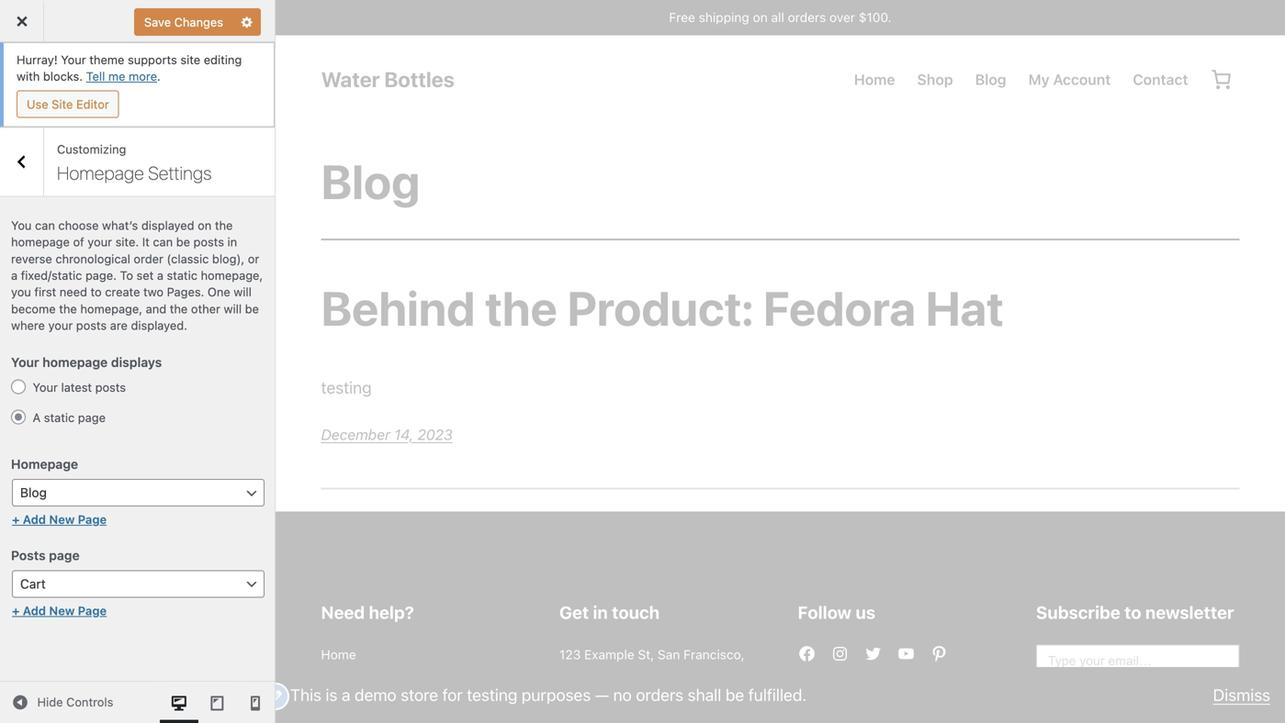 Task type: vqa. For each thing, say whether or not it's contained in the screenshot.
Documentation
no



Task type: describe. For each thing, give the bounding box(es) containing it.
blog),
[[212, 252, 245, 266]]

.
[[157, 70, 161, 83]]

a static page
[[33, 411, 106, 425]]

first
[[34, 285, 56, 299]]

1 vertical spatial static
[[44, 411, 75, 425]]

reverse
[[11, 252, 52, 266]]

0 vertical spatial homepage,
[[201, 269, 263, 282]]

pages.
[[167, 285, 204, 299]]

two
[[143, 285, 164, 299]]

posts
[[11, 548, 46, 563]]

settings
[[148, 162, 212, 184]]

your for latest
[[33, 381, 58, 395]]

0 vertical spatial posts
[[193, 235, 224, 249]]

one
[[208, 285, 230, 299]]

hurray! your theme supports site editing with blocks.
[[17, 53, 242, 83]]

of
[[73, 235, 84, 249]]

tell me more .
[[86, 70, 161, 83]]

page for homepage
[[78, 513, 107, 527]]

your latest posts
[[33, 381, 126, 395]]

1 vertical spatial posts
[[76, 319, 107, 333]]

choose
[[58, 219, 99, 232]]

static inside you can choose what's displayed on the homepage of your site. it can be posts in reverse chronological order (classic blog), or a fixed/static page. to set a static homepage, you first need to create two pages. one will become the homepage, and the other will be where your posts are displayed.
[[167, 269, 197, 282]]

+ add new page for homepage
[[12, 513, 107, 527]]

site
[[180, 53, 200, 67]]

order
[[134, 252, 163, 266]]

add for homepage
[[23, 513, 46, 527]]

latest
[[61, 381, 92, 395]]

theme
[[89, 53, 124, 67]]

+ add new page button for homepage
[[12, 507, 107, 534]]

editing
[[204, 53, 242, 67]]

where
[[11, 319, 45, 333]]

or
[[248, 252, 259, 266]]

use site editor
[[27, 97, 109, 111]]

are
[[110, 319, 128, 333]]

1 vertical spatial can
[[153, 235, 173, 249]]

homepage inside customizing homepage settings
[[57, 162, 144, 184]]

customizing
[[57, 142, 126, 156]]

you
[[11, 285, 31, 299]]

0 vertical spatial your
[[88, 235, 112, 249]]

set
[[136, 269, 154, 282]]

site.
[[115, 235, 139, 249]]

homepage inside you can choose what's displayed on the homepage of your site. it can be posts in reverse chronological order (classic blog), or a fixed/static page. to set a static homepage, you first need to create two pages. one will become the homepage, and the other will be where your posts are displayed.
[[11, 235, 70, 249]]

+ for posts page
[[12, 604, 20, 618]]

fixed/static
[[21, 269, 82, 282]]

supports
[[128, 53, 177, 67]]

a
[[33, 411, 41, 425]]

1 vertical spatial homepage
[[11, 457, 78, 472]]

other
[[191, 302, 220, 316]]

your inside the hurray! your theme supports site editing with blocks.
[[61, 53, 86, 67]]

posts page
[[11, 548, 80, 563]]

hurray!
[[17, 53, 58, 67]]

2 a from the left
[[157, 269, 163, 282]]

page for posts page
[[78, 604, 107, 618]]

add for posts page
[[23, 604, 46, 618]]

displays
[[111, 355, 162, 370]]

hide controls
[[37, 696, 113, 710]]

to
[[120, 269, 133, 282]]

0 vertical spatial will
[[234, 285, 252, 299]]



Task type: locate. For each thing, give the bounding box(es) containing it.
1 vertical spatial your
[[48, 319, 73, 333]]

0 vertical spatial your
[[61, 53, 86, 67]]

2 vertical spatial your
[[33, 381, 58, 395]]

new up posts page
[[49, 513, 75, 527]]

me
[[108, 70, 125, 83]]

homepage
[[57, 162, 144, 184], [11, 457, 78, 472]]

a right set
[[157, 269, 163, 282]]

homepage down customizing
[[57, 162, 144, 184]]

0 horizontal spatial a
[[11, 269, 18, 282]]

2 + from the top
[[12, 604, 20, 618]]

your homepage displays
[[11, 355, 162, 370]]

+ add new page
[[12, 513, 107, 527], [12, 604, 107, 618]]

0 horizontal spatial your
[[48, 319, 73, 333]]

you can choose what's displayed on the homepage of your site. it can be posts in reverse chronological order (classic blog), or a fixed/static page. to set a static homepage, you first need to create two pages. one will become the homepage, and the other will be where your posts are displayed.
[[11, 219, 263, 333]]

be
[[176, 235, 190, 249], [245, 302, 259, 316]]

it
[[142, 235, 150, 249]]

customizing homepage settings
[[57, 142, 212, 184]]

page down your latest posts
[[78, 411, 106, 425]]

homepage,
[[201, 269, 263, 282], [80, 302, 142, 316]]

1 horizontal spatial your
[[88, 235, 112, 249]]

1 vertical spatial +
[[12, 604, 20, 618]]

2 page from the top
[[78, 604, 107, 618]]

will down one
[[224, 302, 242, 316]]

0 vertical spatial homepage
[[11, 235, 70, 249]]

+ for homepage
[[12, 513, 20, 527]]

hide controls button
[[0, 683, 113, 724]]

chronological
[[55, 252, 130, 266]]

0 horizontal spatial can
[[35, 219, 55, 232]]

2 + add new page from the top
[[12, 604, 107, 618]]

0 vertical spatial new
[[49, 513, 75, 527]]

0 horizontal spatial static
[[44, 411, 75, 425]]

1 vertical spatial page
[[78, 604, 107, 618]]

+ add new page for posts page
[[12, 604, 107, 618]]

become
[[11, 302, 56, 316]]

+ add new page up posts page
[[12, 513, 107, 527]]

to
[[91, 285, 102, 299]]

add up 'posts'
[[23, 513, 46, 527]]

2 new from the top
[[49, 604, 75, 618]]

your
[[88, 235, 112, 249], [48, 319, 73, 333]]

0 vertical spatial page
[[78, 513, 107, 527]]

can right it
[[153, 235, 173, 249]]

1 vertical spatial be
[[245, 302, 259, 316]]

posts
[[193, 235, 224, 249], [76, 319, 107, 333], [95, 381, 126, 395]]

1 vertical spatial homepage,
[[80, 302, 142, 316]]

1 vertical spatial add
[[23, 604, 46, 618]]

posts left are
[[76, 319, 107, 333]]

0 vertical spatial static
[[167, 269, 197, 282]]

add
[[23, 513, 46, 527], [23, 604, 46, 618]]

in
[[227, 235, 237, 249]]

more
[[129, 70, 157, 83]]

the down pages. on the left of page
[[170, 302, 188, 316]]

1 vertical spatial will
[[224, 302, 242, 316]]

be right other
[[245, 302, 259, 316]]

create
[[105, 285, 140, 299]]

Your latest posts radio
[[11, 380, 26, 395]]

tell
[[86, 70, 105, 83]]

and
[[146, 302, 166, 316]]

what's
[[102, 219, 138, 232]]

a
[[11, 269, 18, 282], [157, 269, 163, 282]]

1 + add new page from the top
[[12, 513, 107, 527]]

2 horizontal spatial the
[[215, 219, 233, 232]]

use
[[27, 97, 48, 111]]

1 add from the top
[[23, 513, 46, 527]]

add down 'posts'
[[23, 604, 46, 618]]

you
[[11, 219, 32, 232]]

your up the blocks.
[[61, 53, 86, 67]]

be up (classic
[[176, 235, 190, 249]]

a up you
[[11, 269, 18, 282]]

1 vertical spatial page
[[49, 548, 80, 563]]

your
[[61, 53, 86, 67], [11, 355, 39, 370], [33, 381, 58, 395]]

will
[[234, 285, 252, 299], [224, 302, 242, 316]]

1 page from the top
[[78, 513, 107, 527]]

homepage down a
[[11, 457, 78, 472]]

posts down on
[[193, 235, 224, 249]]

new
[[49, 513, 75, 527], [49, 604, 75, 618]]

1 horizontal spatial can
[[153, 235, 173, 249]]

2 vertical spatial posts
[[95, 381, 126, 395]]

2 add from the top
[[23, 604, 46, 618]]

tell me more link
[[86, 70, 157, 83]]

A static page radio
[[11, 410, 26, 425]]

+ down 'posts'
[[12, 604, 20, 618]]

page up posts page
[[78, 513, 107, 527]]

1 vertical spatial + add new page button
[[12, 598, 107, 625]]

0 vertical spatial be
[[176, 235, 190, 249]]

will right one
[[234, 285, 252, 299]]

static
[[167, 269, 197, 282], [44, 411, 75, 425]]

(classic
[[167, 252, 209, 266]]

1 horizontal spatial static
[[167, 269, 197, 282]]

with
[[17, 70, 40, 83]]

page
[[78, 411, 106, 425], [49, 548, 80, 563]]

on
[[198, 219, 212, 232]]

1 vertical spatial your
[[11, 355, 39, 370]]

1 + add new page button from the top
[[12, 507, 107, 534]]

0 vertical spatial page
[[78, 411, 106, 425]]

your down become
[[48, 319, 73, 333]]

the
[[215, 219, 233, 232], [59, 302, 77, 316], [170, 302, 188, 316]]

1 horizontal spatial the
[[170, 302, 188, 316]]

0 vertical spatial +
[[12, 513, 20, 527]]

+
[[12, 513, 20, 527], [12, 604, 20, 618]]

use site editor button
[[17, 90, 119, 118]]

1 a from the left
[[11, 269, 18, 282]]

new down posts page
[[49, 604, 75, 618]]

0 vertical spatial homepage
[[57, 162, 144, 184]]

homepage, down blog),
[[201, 269, 263, 282]]

displayed.
[[131, 319, 187, 333]]

the up the in
[[215, 219, 233, 232]]

+ up 'posts'
[[12, 513, 20, 527]]

hide
[[37, 696, 63, 710]]

your up chronological
[[88, 235, 112, 249]]

1 + from the top
[[12, 513, 20, 527]]

site
[[52, 97, 73, 111]]

new for homepage
[[49, 513, 75, 527]]

homepage, up are
[[80, 302, 142, 316]]

1 horizontal spatial homepage,
[[201, 269, 263, 282]]

homepage
[[11, 235, 70, 249], [42, 355, 108, 370]]

displayed
[[141, 219, 194, 232]]

1 vertical spatial + add new page
[[12, 604, 107, 618]]

0 horizontal spatial be
[[176, 235, 190, 249]]

1 vertical spatial homepage
[[42, 355, 108, 370]]

0 horizontal spatial homepage,
[[80, 302, 142, 316]]

1 vertical spatial new
[[49, 604, 75, 618]]

need
[[60, 285, 87, 299]]

1 horizontal spatial a
[[157, 269, 163, 282]]

page right 'posts'
[[49, 548, 80, 563]]

0 vertical spatial + add new page
[[12, 513, 107, 527]]

0 vertical spatial can
[[35, 219, 55, 232]]

page down posts page
[[78, 604, 107, 618]]

1 new from the top
[[49, 513, 75, 527]]

the down need
[[59, 302, 77, 316]]

editor
[[76, 97, 109, 111]]

page.
[[85, 269, 117, 282]]

0 vertical spatial add
[[23, 513, 46, 527]]

can
[[35, 219, 55, 232], [153, 235, 173, 249]]

+ add new page button up posts page
[[12, 507, 107, 534]]

new for posts page
[[49, 604, 75, 618]]

static up pages. on the left of page
[[167, 269, 197, 282]]

0 horizontal spatial the
[[59, 302, 77, 316]]

can right you
[[35, 219, 55, 232]]

posts right the latest
[[95, 381, 126, 395]]

blocks.
[[43, 70, 83, 83]]

+ add new page down posts page
[[12, 604, 107, 618]]

homepage up the latest
[[42, 355, 108, 370]]

homepage up reverse
[[11, 235, 70, 249]]

your right your latest posts 'option'
[[33, 381, 58, 395]]

1 horizontal spatial be
[[245, 302, 259, 316]]

+ add new page button
[[12, 507, 107, 534], [12, 598, 107, 625]]

2 + add new page button from the top
[[12, 598, 107, 625]]

page
[[78, 513, 107, 527], [78, 604, 107, 618]]

your for homepage
[[11, 355, 39, 370]]

+ add new page button down posts page
[[12, 598, 107, 625]]

+ add new page button for posts page
[[12, 598, 107, 625]]

0 vertical spatial + add new page button
[[12, 507, 107, 534]]

static right a
[[44, 411, 75, 425]]

your up your latest posts 'option'
[[11, 355, 39, 370]]

controls
[[66, 696, 113, 710]]

None submit
[[134, 8, 233, 36]]



